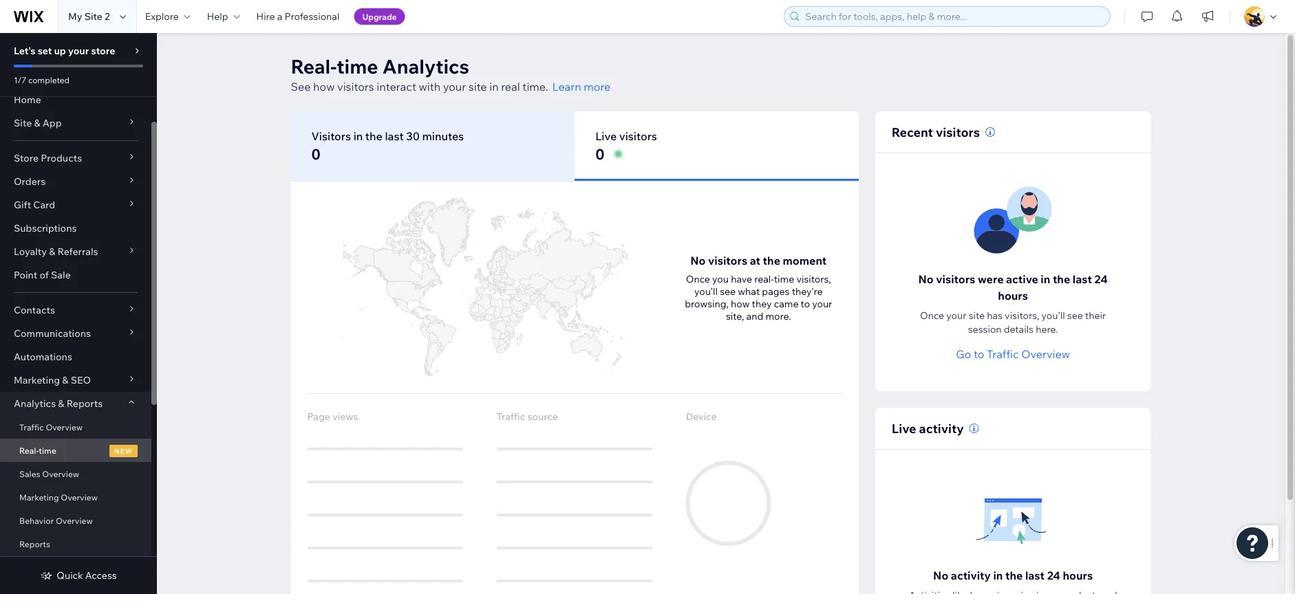 Task type: describe. For each thing, give the bounding box(es) containing it.
with
[[419, 80, 441, 94]]

interact
[[377, 80, 416, 94]]

card
[[33, 199, 55, 211]]

site inside dropdown button
[[14, 117, 32, 129]]

browsing,
[[685, 298, 729, 310]]

they
[[752, 298, 772, 310]]

no visitors were active in the last 24 hours once your site has visitors, you'll see their session details here.
[[919, 273, 1108, 336]]

your inside sidebar element
[[68, 45, 89, 57]]

marketing & seo
[[14, 374, 91, 386]]

0 horizontal spatial 24
[[1047, 569, 1061, 583]]

1 vertical spatial hours
[[1063, 569, 1093, 583]]

go to traffic overview
[[956, 348, 1070, 361]]

point
[[14, 269, 37, 281]]

set
[[38, 45, 52, 57]]

in inside visitors in the last 30 minutes 0
[[354, 129, 363, 143]]

visitors in the last 30 minutes 0
[[311, 129, 464, 163]]

live activity
[[892, 421, 964, 436]]

gift card
[[14, 199, 55, 211]]

hire
[[256, 10, 275, 22]]

how inside 'real-time analytics see how visitors interact with your site in real time. learn more'
[[313, 80, 335, 94]]

new
[[114, 447, 133, 455]]

loyalty & referrals
[[14, 246, 98, 258]]

hire a professional link
[[248, 0, 348, 33]]

the inside no visitors at the moment once you have real-time visitors, you'll see what pages they're browsing, how they came to your site, and more.
[[763, 254, 780, 268]]

help button
[[199, 0, 248, 33]]

real- for real-time
[[19, 446, 39, 456]]

real-time analytics see how visitors interact with your site in real time. learn more
[[291, 54, 611, 94]]

explore
[[145, 10, 179, 22]]

learn more link
[[552, 78, 611, 95]]

hours inside no visitors were active in the last 24 hours once your site has visitors, you'll see their session details here.
[[998, 289, 1028, 303]]

gift card button
[[0, 193, 151, 217]]

you'll inside no visitors were active in the last 24 hours once your site has visitors, you'll see their session details here.
[[1042, 310, 1065, 322]]

sales overview link
[[0, 463, 151, 486]]

sales
[[19, 469, 40, 479]]

2
[[105, 10, 110, 22]]

go
[[956, 348, 972, 361]]

to inside no visitors at the moment once you have real-time visitors, you'll see what pages they're browsing, how they came to your site, and more.
[[801, 298, 810, 310]]

upgrade
[[362, 11, 397, 22]]

site,
[[726, 310, 744, 322]]

analytics & reports button
[[0, 392, 151, 416]]

visitors, inside no visitors at the moment once you have real-time visitors, you'll see what pages they're browsing, how they came to your site, and more.
[[797, 273, 831, 285]]

views
[[332, 411, 358, 423]]

last inside no visitors were active in the last 24 hours once your site has visitors, you'll see their session details here.
[[1073, 273, 1092, 286]]

has
[[987, 310, 1003, 322]]

quick
[[57, 570, 83, 582]]

how inside no visitors at the moment once you have real-time visitors, you'll see what pages they're browsing, how they came to your site, and more.
[[731, 298, 750, 310]]

upgrade button
[[354, 8, 405, 25]]

let's
[[14, 45, 35, 57]]

marketing for marketing & seo
[[14, 374, 60, 386]]

analytics & reports
[[14, 398, 103, 410]]

subscriptions link
[[0, 217, 151, 240]]

site inside 'real-time analytics see how visitors interact with your site in real time. learn more'
[[469, 80, 487, 94]]

traffic for source
[[497, 411, 525, 423]]

1 horizontal spatial site
[[84, 10, 102, 22]]

home link
[[0, 88, 151, 112]]

real-
[[755, 273, 774, 285]]

page views
[[307, 411, 358, 423]]

a
[[277, 10, 282, 22]]

store products
[[14, 152, 82, 164]]

1/7
[[14, 75, 26, 85]]

visitors, inside no visitors were active in the last 24 hours once your site has visitors, you'll see their session details here.
[[1005, 310, 1040, 322]]

behavior overview
[[19, 516, 93, 526]]

30
[[406, 129, 420, 143]]

overview for traffic overview
[[46, 422, 83, 433]]

active
[[1006, 273, 1038, 286]]

marketing & seo button
[[0, 369, 151, 392]]

sidebar element
[[0, 33, 157, 595]]

0 inside visitors in the last 30 minutes 0
[[311, 145, 321, 163]]

see
[[291, 80, 311, 94]]

visitors for no visitors at the moment once you have real-time visitors, you'll see what pages they're browsing, how they came to your site, and more.
[[708, 254, 748, 268]]

traffic overview link
[[0, 416, 151, 439]]

professional
[[285, 10, 340, 22]]

recent
[[892, 124, 933, 140]]

at
[[750, 254, 761, 268]]

overview for sales overview
[[42, 469, 79, 479]]

loyalty & referrals button
[[0, 240, 151, 264]]

orders button
[[0, 170, 151, 193]]

and
[[747, 310, 764, 322]]

up
[[54, 45, 66, 57]]

once inside no visitors were active in the last 24 hours once your site has visitors, you'll see their session details here.
[[920, 310, 944, 322]]

pages
[[762, 286, 790, 298]]

your inside no visitors at the moment once you have real-time visitors, you'll see what pages they're browsing, how they came to your site, and more.
[[812, 298, 832, 310]]

live for live visitors
[[596, 129, 617, 143]]

my
[[68, 10, 82, 22]]

minutes
[[422, 129, 464, 143]]

completed
[[28, 75, 70, 85]]

overview down the here.
[[1022, 348, 1070, 361]]



Task type: vqa. For each thing, say whether or not it's contained in the screenshot.
Categories link at the left top
no



Task type: locate. For each thing, give the bounding box(es) containing it.
& for loyalty
[[49, 246, 55, 258]]

go to traffic overview link
[[956, 346, 1070, 363]]

you'll up the here.
[[1042, 310, 1065, 322]]

1 vertical spatial time
[[774, 273, 794, 285]]

live
[[596, 129, 617, 143], [892, 421, 916, 436]]

learn
[[552, 80, 581, 94]]

in
[[490, 80, 499, 94], [354, 129, 363, 143], [1041, 273, 1051, 286], [994, 569, 1003, 583]]

& inside dropdown button
[[62, 374, 69, 386]]

analytics up traffic overview
[[14, 398, 56, 410]]

0 vertical spatial activity
[[919, 421, 964, 436]]

time up interact
[[337, 54, 378, 78]]

details
[[1004, 324, 1034, 336]]

1 horizontal spatial once
[[920, 310, 944, 322]]

time up pages
[[774, 273, 794, 285]]

1 vertical spatial 24
[[1047, 569, 1061, 583]]

1 horizontal spatial analytics
[[383, 54, 469, 78]]

once inside no visitors at the moment once you have real-time visitors, you'll see what pages they're browsing, how they came to your site, and more.
[[686, 273, 710, 285]]

they're
[[792, 286, 823, 298]]

site & app
[[14, 117, 62, 129]]

visitors, up they're
[[797, 273, 831, 285]]

1 vertical spatial to
[[974, 348, 985, 361]]

1 vertical spatial analytics
[[14, 398, 56, 410]]

reports
[[67, 398, 103, 410], [19, 539, 50, 550]]

a chart. image
[[307, 198, 658, 377]]

store
[[14, 152, 39, 164]]

1 horizontal spatial time
[[337, 54, 378, 78]]

visitors, up details
[[1005, 310, 1040, 322]]

app
[[43, 117, 62, 129]]

0 horizontal spatial site
[[469, 80, 487, 94]]

0 vertical spatial how
[[313, 80, 335, 94]]

1 vertical spatial visitors,
[[1005, 310, 1040, 322]]

automations
[[14, 351, 72, 363]]

& for marketing
[[62, 374, 69, 386]]

0 down visitors
[[311, 145, 321, 163]]

you'll
[[694, 286, 718, 298], [1042, 310, 1065, 322]]

& for site
[[34, 117, 40, 129]]

communications
[[14, 328, 91, 340]]

0 vertical spatial no
[[691, 254, 706, 268]]

reports link
[[0, 533, 151, 556]]

your right up
[[68, 45, 89, 57]]

time.
[[523, 80, 548, 94]]

1 vertical spatial you'll
[[1042, 310, 1065, 322]]

1 horizontal spatial hours
[[1063, 569, 1093, 583]]

behavior overview link
[[0, 509, 151, 533]]

moment
[[783, 254, 827, 268]]

overview down marketing overview link
[[56, 516, 93, 526]]

gift
[[14, 199, 31, 211]]

time
[[337, 54, 378, 78], [774, 273, 794, 285], [39, 446, 56, 456]]

real- up sales
[[19, 446, 39, 456]]

last
[[385, 129, 404, 143], [1073, 273, 1092, 286], [1026, 569, 1045, 583]]

2 horizontal spatial traffic
[[987, 348, 1019, 361]]

more.
[[766, 310, 791, 322]]

real- for real-time analytics see how visitors interact with your site in real time. learn more
[[291, 54, 337, 78]]

here.
[[1036, 324, 1058, 336]]

site
[[84, 10, 102, 22], [14, 117, 32, 129]]

real
[[501, 80, 520, 94]]

the inside no visitors were active in the last 24 hours once your site has visitors, you'll see their session details here.
[[1053, 273, 1071, 286]]

0 horizontal spatial you'll
[[694, 286, 718, 298]]

you'll up browsing,
[[694, 286, 718, 298]]

1 horizontal spatial 24
[[1095, 273, 1108, 286]]

site left real
[[469, 80, 487, 94]]

orders
[[14, 176, 46, 188]]

1 horizontal spatial visitors,
[[1005, 310, 1040, 322]]

1 vertical spatial live
[[892, 421, 916, 436]]

traffic inside sidebar element
[[19, 422, 44, 433]]

no for no visitors were active in the last 24 hours once your site has visitors, you'll see their session details here.
[[919, 273, 934, 286]]

see left their
[[1067, 310, 1083, 322]]

marketing
[[14, 374, 60, 386], [19, 492, 59, 503]]

your right with
[[443, 80, 466, 94]]

you
[[712, 273, 729, 285]]

0 horizontal spatial traffic
[[19, 422, 44, 433]]

2 0 from the left
[[596, 145, 605, 163]]

visitors for recent visitors
[[936, 124, 980, 140]]

store products button
[[0, 147, 151, 170]]

0 vertical spatial analytics
[[383, 54, 469, 78]]

0 vertical spatial time
[[337, 54, 378, 78]]

quick access button
[[40, 570, 117, 582]]

how up site,
[[731, 298, 750, 310]]

1 horizontal spatial site
[[969, 310, 985, 322]]

1 horizontal spatial traffic
[[497, 411, 525, 423]]

traffic for overview
[[19, 422, 44, 433]]

0 vertical spatial 24
[[1095, 273, 1108, 286]]

0 vertical spatial site
[[84, 10, 102, 22]]

to
[[801, 298, 810, 310], [974, 348, 985, 361]]

your inside 'real-time analytics see how visitors interact with your site in real time. learn more'
[[443, 80, 466, 94]]

0 horizontal spatial real-
[[19, 446, 39, 456]]

0 horizontal spatial analytics
[[14, 398, 56, 410]]

time for real-time analytics see how visitors interact with your site in real time. learn more
[[337, 54, 378, 78]]

more
[[584, 80, 611, 94]]

0 horizontal spatial to
[[801, 298, 810, 310]]

0 horizontal spatial time
[[39, 446, 56, 456]]

1 horizontal spatial how
[[731, 298, 750, 310]]

store
[[91, 45, 115, 57]]

no inside no visitors at the moment once you have real-time visitors, you'll see what pages they're browsing, how they came to your site, and more.
[[691, 254, 706, 268]]

time up sales overview on the left of the page
[[39, 446, 56, 456]]

1 horizontal spatial see
[[1067, 310, 1083, 322]]

see down you
[[720, 286, 736, 298]]

0 vertical spatial once
[[686, 273, 710, 285]]

1 vertical spatial last
[[1073, 273, 1092, 286]]

their
[[1085, 310, 1106, 322]]

your inside no visitors were active in the last 24 hours once your site has visitors, you'll see their session details here.
[[947, 310, 967, 322]]

1 vertical spatial reports
[[19, 539, 50, 550]]

real- inside sidebar element
[[19, 446, 39, 456]]

1 vertical spatial activity
[[951, 569, 991, 583]]

visitors for live visitors
[[619, 129, 657, 143]]

source
[[528, 411, 558, 423]]

let's set up your store
[[14, 45, 115, 57]]

0 horizontal spatial last
[[385, 129, 404, 143]]

0 vertical spatial to
[[801, 298, 810, 310]]

0 horizontal spatial hours
[[998, 289, 1028, 303]]

reports down seo
[[67, 398, 103, 410]]

visitors for no visitors were active in the last 24 hours once your site has visitors, you'll see their session details here.
[[936, 273, 976, 286]]

0 vertical spatial live
[[596, 129, 617, 143]]

0 horizontal spatial site
[[14, 117, 32, 129]]

traffic down details
[[987, 348, 1019, 361]]

referrals
[[57, 246, 98, 258]]

overview up the marketing overview
[[42, 469, 79, 479]]

you'll inside no visitors at the moment once you have real-time visitors, you'll see what pages they're browsing, how they came to your site, and more.
[[694, 286, 718, 298]]

traffic source
[[497, 411, 558, 423]]

1 horizontal spatial reports
[[67, 398, 103, 410]]

1 horizontal spatial 0
[[596, 145, 605, 163]]

hire a professional
[[256, 10, 340, 22]]

came
[[774, 298, 799, 310]]

1 horizontal spatial last
[[1026, 569, 1045, 583]]

0 vertical spatial see
[[720, 286, 736, 298]]

once left has
[[920, 310, 944, 322]]

0 horizontal spatial see
[[720, 286, 736, 298]]

visitors
[[311, 129, 351, 143]]

0 horizontal spatial once
[[686, 273, 710, 285]]

analytics inside 'real-time analytics see how visitors interact with your site in real time. learn more'
[[383, 54, 469, 78]]

activity
[[919, 421, 964, 436], [951, 569, 991, 583]]

0 vertical spatial last
[[385, 129, 404, 143]]

loyalty
[[14, 246, 47, 258]]

analytics up with
[[383, 54, 469, 78]]

communications button
[[0, 322, 151, 346]]

device
[[686, 411, 717, 423]]

point of sale link
[[0, 264, 151, 287]]

0 vertical spatial you'll
[[694, 286, 718, 298]]

overview for behavior overview
[[56, 516, 93, 526]]

analytics
[[383, 54, 469, 78], [14, 398, 56, 410]]

marketing up "behavior"
[[19, 492, 59, 503]]

0 vertical spatial hours
[[998, 289, 1028, 303]]

overview for marketing overview
[[61, 492, 98, 503]]

overview down analytics & reports
[[46, 422, 83, 433]]

1 vertical spatial once
[[920, 310, 944, 322]]

& left seo
[[62, 374, 69, 386]]

1/7 completed
[[14, 75, 70, 85]]

0 horizontal spatial 0
[[311, 145, 321, 163]]

traffic
[[987, 348, 1019, 361], [497, 411, 525, 423], [19, 422, 44, 433]]

& left app
[[34, 117, 40, 129]]

time for real-time
[[39, 446, 56, 456]]

0 vertical spatial reports
[[67, 398, 103, 410]]

in inside no visitors were active in the last 24 hours once your site has visitors, you'll see their session details here.
[[1041, 273, 1051, 286]]

& for analytics
[[58, 398, 64, 410]]

reports inside popup button
[[67, 398, 103, 410]]

last inside visitors in the last 30 minutes 0
[[385, 129, 404, 143]]

your down they're
[[812, 298, 832, 310]]

see inside no visitors at the moment once you have real-time visitors, you'll see what pages they're browsing, how they came to your site, and more.
[[720, 286, 736, 298]]

no inside no visitors were active in the last 24 hours once your site has visitors, you'll see their session details here.
[[919, 273, 934, 286]]

subscriptions
[[14, 222, 77, 234]]

0 vertical spatial visitors,
[[797, 273, 831, 285]]

visitors
[[337, 80, 374, 94], [936, 124, 980, 140], [619, 129, 657, 143], [708, 254, 748, 268], [936, 273, 976, 286]]

overview down sales overview link
[[61, 492, 98, 503]]

live visitors
[[596, 129, 657, 143]]

1 horizontal spatial to
[[974, 348, 985, 361]]

0 vertical spatial site
[[469, 80, 487, 94]]

2 vertical spatial last
[[1026, 569, 1045, 583]]

were
[[978, 273, 1004, 286]]

page
[[307, 411, 330, 423]]

seo
[[71, 374, 91, 386]]

site down 'home'
[[14, 117, 32, 129]]

once
[[686, 273, 710, 285], [920, 310, 944, 322]]

1 vertical spatial see
[[1067, 310, 1083, 322]]

site
[[469, 80, 487, 94], [969, 310, 985, 322]]

behavior
[[19, 516, 54, 526]]

no for no visitors at the moment once you have real-time visitors, you'll see what pages they're browsing, how they came to your site, and more.
[[691, 254, 706, 268]]

hours
[[998, 289, 1028, 303], [1063, 569, 1093, 583]]

recent visitors
[[892, 124, 980, 140]]

time inside 'real-time analytics see how visitors interact with your site in real time. learn more'
[[337, 54, 378, 78]]

1 horizontal spatial real-
[[291, 54, 337, 78]]

traffic up real-time
[[19, 422, 44, 433]]

time inside sidebar element
[[39, 446, 56, 456]]

1 vertical spatial site
[[14, 117, 32, 129]]

site left 2
[[84, 10, 102, 22]]

real-time
[[19, 446, 56, 456]]

no activity in the last 24 hours
[[933, 569, 1093, 583]]

1 vertical spatial real-
[[19, 446, 39, 456]]

marketing overview
[[19, 492, 98, 503]]

traffic overview
[[19, 422, 83, 433]]

traffic left source
[[497, 411, 525, 423]]

to down they're
[[801, 298, 810, 310]]

reports down "behavior"
[[19, 539, 50, 550]]

2 horizontal spatial last
[[1073, 273, 1092, 286]]

0
[[311, 145, 321, 163], [596, 145, 605, 163]]

marketing inside dropdown button
[[14, 374, 60, 386]]

0 down live visitors
[[596, 145, 605, 163]]

marketing for marketing overview
[[19, 492, 59, 503]]

marketing down 'automations' on the bottom
[[14, 374, 60, 386]]

to right go
[[974, 348, 985, 361]]

1 vertical spatial how
[[731, 298, 750, 310]]

1 horizontal spatial you'll
[[1042, 310, 1065, 322]]

sale
[[51, 269, 71, 281]]

visitors inside 'real-time analytics see how visitors interact with your site in real time. learn more'
[[337, 80, 374, 94]]

0 horizontal spatial live
[[596, 129, 617, 143]]

the inside visitors in the last 30 minutes 0
[[365, 129, 383, 143]]

24 inside no visitors were active in the last 24 hours once your site has visitors, you'll see their session details here.
[[1095, 273, 1108, 286]]

0 horizontal spatial visitors,
[[797, 273, 831, 285]]

home
[[14, 94, 41, 106]]

analytics inside analytics & reports popup button
[[14, 398, 56, 410]]

& inside dropdown button
[[34, 117, 40, 129]]

1 vertical spatial no
[[919, 273, 934, 286]]

session
[[968, 324, 1002, 336]]

your left has
[[947, 310, 967, 322]]

no
[[691, 254, 706, 268], [919, 273, 934, 286], [933, 569, 949, 583]]

0 vertical spatial real-
[[291, 54, 337, 78]]

see inside no visitors were active in the last 24 hours once your site has visitors, you'll see their session details here.
[[1067, 310, 1083, 322]]

activity for live
[[919, 421, 964, 436]]

1 0 from the left
[[311, 145, 321, 163]]

0 horizontal spatial reports
[[19, 539, 50, 550]]

visitors inside no visitors were active in the last 24 hours once your site has visitors, you'll see their session details here.
[[936, 273, 976, 286]]

sales overview
[[19, 469, 79, 479]]

site & app button
[[0, 112, 151, 135]]

no for no activity in the last 24 hours
[[933, 569, 949, 583]]

1 horizontal spatial live
[[892, 421, 916, 436]]

once left you
[[686, 273, 710, 285]]

site inside no visitors were active in the last 24 hours once your site has visitors, you'll see their session details here.
[[969, 310, 985, 322]]

visitors inside no visitors at the moment once you have real-time visitors, you'll see what pages they're browsing, how they came to your site, and more.
[[708, 254, 748, 268]]

tab list
[[291, 112, 859, 181]]

&
[[34, 117, 40, 129], [49, 246, 55, 258], [62, 374, 69, 386], [58, 398, 64, 410]]

live for live activity
[[892, 421, 916, 436]]

how right see
[[313, 80, 335, 94]]

help
[[207, 10, 228, 22]]

1 vertical spatial marketing
[[19, 492, 59, 503]]

0 vertical spatial marketing
[[14, 374, 60, 386]]

Search for tools, apps, help & more... field
[[801, 7, 1106, 26]]

no visitors at the moment once you have real-time visitors, you'll see what pages they're browsing, how they came to your site, and more.
[[685, 254, 832, 322]]

site up session
[[969, 310, 985, 322]]

tab list containing 0
[[291, 112, 859, 181]]

1 vertical spatial site
[[969, 310, 985, 322]]

overview
[[1022, 348, 1070, 361], [46, 422, 83, 433], [42, 469, 79, 479], [61, 492, 98, 503], [56, 516, 93, 526]]

& right loyalty
[[49, 246, 55, 258]]

automations link
[[0, 346, 151, 369]]

contacts button
[[0, 299, 151, 322]]

0 horizontal spatial how
[[313, 80, 335, 94]]

real- up see
[[291, 54, 337, 78]]

time inside no visitors at the moment once you have real-time visitors, you'll see what pages they're browsing, how they came to your site, and more.
[[774, 273, 794, 285]]

activity for no
[[951, 569, 991, 583]]

2 vertical spatial no
[[933, 569, 949, 583]]

2 horizontal spatial time
[[774, 273, 794, 285]]

in inside 'real-time analytics see how visitors interact with your site in real time. learn more'
[[490, 80, 499, 94]]

quick access
[[57, 570, 117, 582]]

real- inside 'real-time analytics see how visitors interact with your site in real time. learn more'
[[291, 54, 337, 78]]

2 vertical spatial time
[[39, 446, 56, 456]]

point of sale
[[14, 269, 71, 281]]

& down marketing & seo
[[58, 398, 64, 410]]



